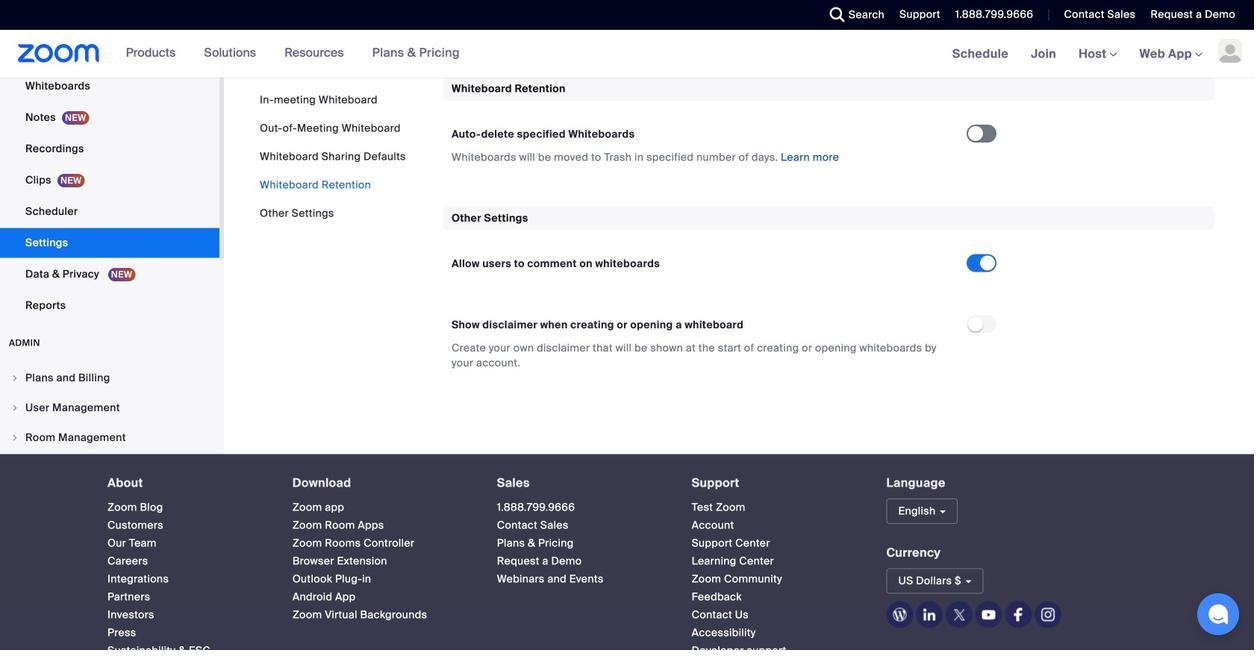 Task type: vqa. For each thing, say whether or not it's contained in the screenshot.
4th menu item from the bottom of the Admin Menu MENU
yes



Task type: locate. For each thing, give the bounding box(es) containing it.
2 right image from the top
[[10, 404, 19, 413]]

2 vertical spatial right image
[[10, 433, 19, 442]]

menu bar
[[260, 93, 406, 221]]

right image for 2nd menu item from the bottom
[[10, 433, 19, 442]]

profile picture image
[[1219, 39, 1243, 63]]

meetings navigation
[[941, 30, 1255, 79]]

3 right image from the top
[[10, 433, 19, 442]]

personal menu menu
[[0, 0, 220, 322]]

2 heading from the left
[[293, 477, 470, 490]]

1 right image from the top
[[10, 374, 19, 383]]

right image for 3rd menu item from the bottom of the admin menu menu
[[10, 404, 19, 413]]

3 menu item from the top
[[0, 424, 220, 452]]

0 vertical spatial right image
[[10, 374, 19, 383]]

heading
[[108, 477, 266, 490], [293, 477, 470, 490], [497, 477, 665, 490], [692, 477, 860, 490]]

1 vertical spatial right image
[[10, 404, 19, 413]]

other settings element
[[443, 207, 1215, 389]]

1 menu item from the top
[[0, 364, 220, 392]]

4 menu item from the top
[[0, 454, 220, 482]]

menu item
[[0, 364, 220, 392], [0, 394, 220, 422], [0, 424, 220, 452], [0, 454, 220, 482]]

banner
[[0, 30, 1255, 79]]

product information navigation
[[100, 30, 471, 78]]

zoom logo image
[[18, 44, 100, 63]]

right image
[[10, 374, 19, 383], [10, 404, 19, 413], [10, 433, 19, 442]]

whiteboard retention element
[[443, 77, 1215, 183]]



Task type: describe. For each thing, give the bounding box(es) containing it.
3 heading from the left
[[497, 477, 665, 490]]

side navigation navigation
[[0, 0, 224, 573]]

admin menu menu
[[0, 364, 220, 573]]

1 heading from the left
[[108, 477, 266, 490]]

2 menu item from the top
[[0, 394, 220, 422]]

right image for 4th menu item from the bottom
[[10, 374, 19, 383]]

4 heading from the left
[[692, 477, 860, 490]]

open chat image
[[1208, 604, 1229, 625]]



